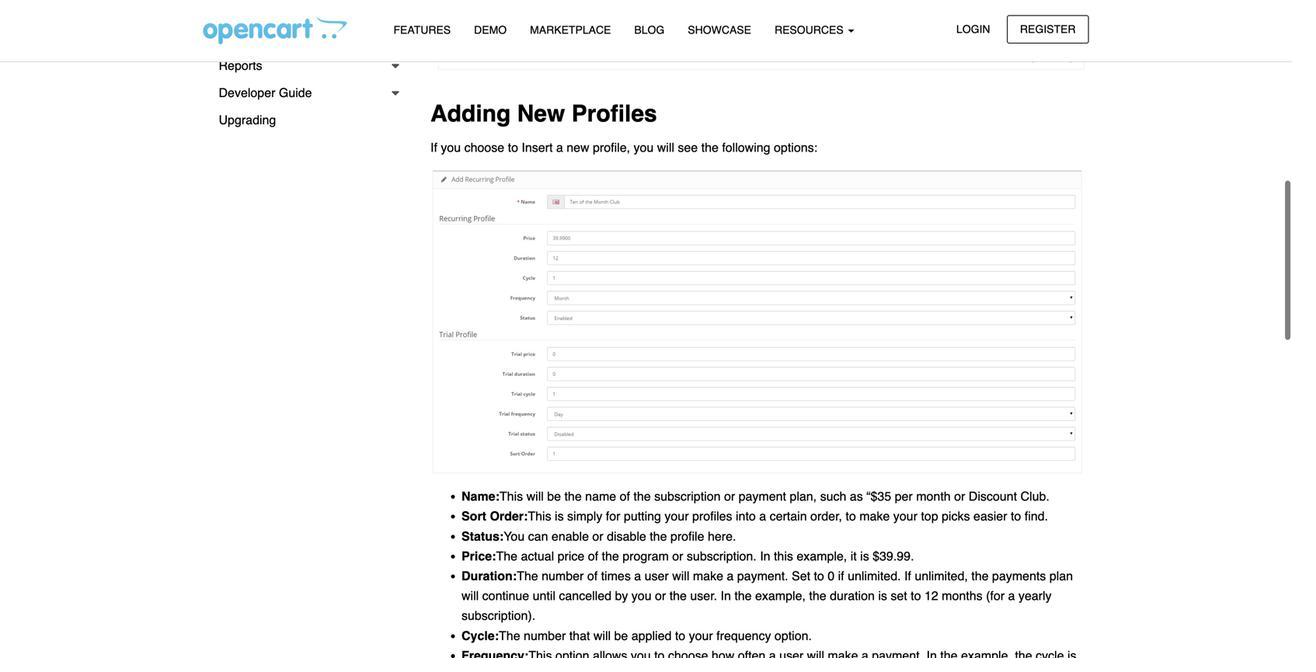 Task type: locate. For each thing, give the bounding box(es) containing it.
per
[[895, 489, 913, 504]]

you right the profile,
[[634, 140, 654, 155]]

duration
[[830, 589, 875, 603]]

0 horizontal spatial in
[[721, 589, 731, 603]]

you left choose
[[441, 140, 461, 155]]

your down user.
[[689, 628, 713, 643]]

0 horizontal spatial if
[[430, 140, 437, 155]]

number
[[542, 569, 584, 583], [524, 628, 566, 643]]

this up 'can'
[[528, 509, 551, 523]]

2 vertical spatial is
[[878, 589, 887, 603]]

0 horizontal spatial be
[[547, 489, 561, 504]]

"$35
[[866, 489, 891, 504]]

1 vertical spatial this
[[528, 509, 551, 523]]

1 horizontal spatial make
[[860, 509, 890, 523]]

1 horizontal spatial is
[[860, 549, 869, 563]]

set
[[891, 589, 907, 603]]

make
[[860, 509, 890, 523], [693, 569, 723, 583]]

status:
[[462, 529, 504, 543]]

yearly
[[1019, 589, 1052, 603]]

example, up '0'
[[797, 549, 847, 563]]

payment.
[[737, 569, 788, 583]]

if up the set at the bottom right
[[904, 569, 911, 583]]

or down user
[[655, 589, 666, 603]]

the down 'subscription).'
[[499, 628, 520, 643]]

is right it
[[860, 549, 869, 563]]

number left that
[[524, 628, 566, 643]]

to right applied
[[675, 628, 685, 643]]

number inside the number of times a user will make a payment. set to 0 if unlimited. if unlimited, the payments plan will continue until cancelled by you or the user. in the example, the duration is set to 12 months (for a yearly subscription).
[[542, 569, 584, 583]]

be left applied
[[614, 628, 628, 643]]

in right user.
[[721, 589, 731, 603]]

profile,
[[593, 140, 630, 155]]

1 vertical spatial if
[[904, 569, 911, 583]]

a
[[556, 140, 563, 155], [759, 509, 766, 523], [634, 569, 641, 583], [727, 569, 734, 583], [1008, 589, 1015, 603]]

1 vertical spatial is
[[860, 549, 869, 563]]

set
[[792, 569, 810, 583]]

number down price in the left of the page
[[542, 569, 584, 583]]

1 vertical spatial example,
[[755, 589, 806, 603]]

enable
[[552, 529, 589, 543]]

be up 'can'
[[547, 489, 561, 504]]

options:
[[774, 140, 817, 155]]

be
[[547, 489, 561, 504], [614, 628, 628, 643]]

features link
[[382, 16, 462, 44]]

or down profile
[[672, 549, 683, 563]]

if
[[838, 569, 844, 583]]

you
[[441, 140, 461, 155], [634, 140, 654, 155], [632, 589, 652, 603]]

this
[[500, 489, 523, 504], [528, 509, 551, 523]]

login link
[[943, 15, 1003, 43]]

the
[[701, 140, 719, 155], [564, 489, 582, 504], [634, 489, 651, 504], [650, 529, 667, 543], [602, 549, 619, 563], [971, 569, 989, 583], [670, 589, 687, 603], [735, 589, 752, 603], [809, 589, 826, 603]]

in left this
[[760, 549, 770, 563]]

0
[[828, 569, 835, 583]]

example, down payment.
[[755, 589, 806, 603]]

you right by at the bottom left
[[632, 589, 652, 603]]

by
[[615, 589, 628, 603]]

choose
[[464, 140, 504, 155]]

the down the actual
[[517, 569, 538, 583]]

0 vertical spatial this
[[500, 489, 523, 504]]

order,
[[810, 509, 842, 523]]

0 vertical spatial make
[[860, 509, 890, 523]]

0 vertical spatial number
[[542, 569, 584, 583]]

sort
[[462, 509, 486, 523]]

1 vertical spatial make
[[693, 569, 723, 583]]

payment
[[739, 489, 786, 504]]

reports
[[219, 58, 262, 73]]

resources
[[775, 24, 847, 36]]

in
[[760, 549, 770, 563], [721, 589, 731, 603]]

the number of times a user will make a payment. set to 0 if unlimited. if unlimited, the payments plan will continue until cancelled by you or the user. in the example, the duration is set to 12 months (for a yearly subscription).
[[462, 569, 1073, 623]]

a right into
[[759, 509, 766, 523]]

program
[[623, 549, 669, 563]]

blog
[[634, 24, 665, 36]]

duration:
[[462, 569, 517, 583]]

to
[[508, 140, 518, 155], [846, 509, 856, 523], [1011, 509, 1021, 523], [814, 569, 824, 583], [911, 589, 921, 603], [675, 628, 685, 643]]

or
[[724, 489, 735, 504], [954, 489, 965, 504], [592, 529, 603, 543], [672, 549, 683, 563], [655, 589, 666, 603]]

will
[[657, 140, 674, 155], [526, 489, 544, 504], [672, 569, 690, 583], [462, 589, 479, 603], [594, 628, 611, 643]]

0 vertical spatial the
[[496, 549, 518, 563]]

actual
[[521, 549, 554, 563]]

picks
[[942, 509, 970, 523]]

the down payment.
[[735, 589, 752, 603]]

1 vertical spatial the
[[517, 569, 538, 583]]

new
[[517, 100, 565, 127]]

0 horizontal spatial is
[[555, 509, 564, 523]]

a down subscription.
[[727, 569, 734, 583]]

1 horizontal spatial if
[[904, 569, 911, 583]]

the inside name: this will be the name of the subscription or payment plan, such as "$35 per month or discount club. sort order: this is simply for putting your profiles into a certain order, to make your top picks easier to find. status: you can enable or disable the profile here. price: the actual price of the program or subscription. in this example, it is $39.99.
[[496, 549, 518, 563]]

of up the for at the left
[[620, 489, 630, 504]]

discount
[[969, 489, 1017, 504]]

name:
[[462, 489, 500, 504]]

find.
[[1025, 509, 1048, 523]]

developer
[[219, 85, 275, 100]]

1 vertical spatial be
[[614, 628, 628, 643]]

is up enable
[[555, 509, 564, 523]]

the
[[496, 549, 518, 563], [517, 569, 538, 583], [499, 628, 520, 643]]

you inside the number of times a user will make a payment. set to 0 if unlimited. if unlimited, the payments plan will continue until cancelled by you or the user. in the example, the duration is set to 12 months (for a yearly subscription).
[[632, 589, 652, 603]]

0 vertical spatial in
[[760, 549, 770, 563]]

a right (for
[[1008, 589, 1015, 603]]

example,
[[797, 549, 847, 563], [755, 589, 806, 603]]

the inside the number of times a user will make a payment. set to 0 if unlimited. if unlimited, the payments plan will continue until cancelled by you or the user. in the example, the duration is set to 12 months (for a yearly subscription).
[[517, 569, 538, 583]]

1 horizontal spatial in
[[760, 549, 770, 563]]

(for
[[986, 589, 1005, 603]]

the down you
[[496, 549, 518, 563]]

a left user
[[634, 569, 641, 583]]

tools link
[[203, 25, 407, 52]]

following
[[722, 140, 770, 155]]

2 vertical spatial of
[[587, 569, 598, 583]]

the up simply
[[564, 489, 582, 504]]

of up cancelled
[[587, 569, 598, 583]]

1 vertical spatial in
[[721, 589, 731, 603]]

a left new
[[556, 140, 563, 155]]

this up the order:
[[500, 489, 523, 504]]

0 vertical spatial if
[[430, 140, 437, 155]]

showcase link
[[676, 16, 763, 44]]

if
[[430, 140, 437, 155], [904, 569, 911, 583]]

make inside name: this will be the name of the subscription or payment plan, such as "$35 per month or discount club. sort order: this is simply for putting your profiles into a certain order, to make your top picks easier to find. status: you can enable or disable the profile here. price: the actual price of the program or subscription. in this example, it is $39.99.
[[860, 509, 890, 523]]

is
[[555, 509, 564, 523], [860, 549, 869, 563], [878, 589, 887, 603]]

top
[[921, 509, 938, 523]]

blog link
[[623, 16, 676, 44]]

is left the set at the bottom right
[[878, 589, 887, 603]]

will right user
[[672, 569, 690, 583]]

if down adding
[[430, 140, 437, 155]]

new
[[567, 140, 589, 155]]

make up user.
[[693, 569, 723, 583]]

2 horizontal spatial is
[[878, 589, 887, 603]]

if you choose to insert a new profile, you will see the following options:
[[430, 140, 817, 155]]

demo link
[[462, 16, 518, 44]]

0 horizontal spatial make
[[693, 569, 723, 583]]

make down "$35
[[860, 509, 890, 523]]

or inside the number of times a user will make a payment. set to 0 if unlimited. if unlimited, the payments plan will continue until cancelled by you or the user. in the example, the duration is set to 12 months (for a yearly subscription).
[[655, 589, 666, 603]]

or down simply
[[592, 529, 603, 543]]

your
[[665, 509, 689, 523], [893, 509, 918, 523], [689, 628, 713, 643]]

of right price in the left of the page
[[588, 549, 598, 563]]

cycle:
[[462, 628, 499, 643]]

tools
[[219, 31, 248, 45]]

0 vertical spatial be
[[547, 489, 561, 504]]

will up the order:
[[526, 489, 544, 504]]

easier
[[974, 509, 1007, 523]]

0 vertical spatial example,
[[797, 549, 847, 563]]

will left see
[[657, 140, 674, 155]]

reports link
[[203, 52, 407, 79]]

of
[[620, 489, 630, 504], [588, 549, 598, 563], [587, 569, 598, 583]]

register
[[1020, 23, 1076, 35]]



Task type: describe. For each thing, give the bounding box(es) containing it.
0 vertical spatial is
[[555, 509, 564, 523]]

month
[[916, 489, 951, 504]]

1 horizontal spatial this
[[528, 509, 551, 523]]

here.
[[708, 529, 736, 543]]

12
[[925, 589, 938, 603]]

developer guide
[[219, 85, 312, 100]]

it
[[851, 549, 857, 563]]

of inside the number of times a user will make a payment. set to 0 if unlimited. if unlimited, the payments plan will continue until cancelled by you or the user. in the example, the duration is set to 12 months (for a yearly subscription).
[[587, 569, 598, 583]]

catalog profiles page image
[[430, 0, 1089, 80]]

marketplace link
[[518, 16, 623, 44]]

make inside the number of times a user will make a payment. set to 0 if unlimited. if unlimited, the payments plan will continue until cancelled by you or the user. in the example, the duration is set to 12 months (for a yearly subscription).
[[693, 569, 723, 583]]

developer guide link
[[203, 79, 407, 106]]

subscription
[[654, 489, 721, 504]]

insert
[[522, 140, 553, 155]]

1 vertical spatial number
[[524, 628, 566, 643]]

club.
[[1021, 489, 1050, 504]]

until
[[533, 589, 556, 603]]

register link
[[1007, 15, 1089, 43]]

showcase
[[688, 24, 751, 36]]

the up times
[[602, 549, 619, 563]]

the down set
[[809, 589, 826, 603]]

features
[[394, 24, 451, 36]]

in inside the number of times a user will make a payment. set to 0 if unlimited. if unlimited, the payments plan will continue until cancelled by you or the user. in the example, the duration is set to 12 months (for a yearly subscription).
[[721, 589, 731, 603]]

demo
[[474, 24, 507, 36]]

your up profile
[[665, 509, 689, 523]]

to left '0'
[[814, 569, 824, 583]]

simply
[[567, 509, 602, 523]]

or up profiles
[[724, 489, 735, 504]]

login
[[956, 23, 990, 35]]

you
[[504, 529, 525, 543]]

name: this will be the name of the subscription or payment plan, such as "$35 per month or discount club. sort order: this is simply for putting your profiles into a certain order, to make your top picks easier to find. status: you can enable or disable the profile here. price: the actual price of the program or subscription. in this example, it is $39.99.
[[462, 489, 1050, 563]]

your down per
[[893, 509, 918, 523]]

profiles
[[572, 100, 657, 127]]

example, inside the number of times a user will make a payment. set to 0 if unlimited. if unlimited, the payments plan will continue until cancelled by you or the user. in the example, the duration is set to 12 months (for a yearly subscription).
[[755, 589, 806, 603]]

system
[[219, 4, 260, 18]]

plan,
[[790, 489, 817, 504]]

a inside name: this will be the name of the subscription or payment plan, such as "$35 per month or discount club. sort order: this is simply for putting your profiles into a certain order, to make your top picks easier to find. status: you can enable or disable the profile here. price: the actual price of the program or subscription. in this example, it is $39.99.
[[759, 509, 766, 523]]

the left user.
[[670, 589, 687, 603]]

0 vertical spatial of
[[620, 489, 630, 504]]

profiles
[[692, 509, 732, 523]]

into
[[736, 509, 756, 523]]

or up "picks"
[[954, 489, 965, 504]]

system link
[[203, 0, 407, 25]]

such
[[820, 489, 846, 504]]

certain
[[770, 509, 807, 523]]

name
[[585, 489, 616, 504]]

plan
[[1050, 569, 1073, 583]]

user.
[[690, 589, 717, 603]]

to left 12
[[911, 589, 921, 603]]

in inside name: this will be the name of the subscription or payment plan, such as "$35 per month or discount club. sort order: this is simply for putting your profiles into a certain order, to make your top picks easier to find. status: you can enable or disable the profile here. price: the actual price of the program or subscription. in this example, it is $39.99.
[[760, 549, 770, 563]]

unlimited,
[[915, 569, 968, 583]]

example, inside name: this will be the name of the subscription or payment plan, such as "$35 per month or discount club. sort order: this is simply for putting your profiles into a certain order, to make your top picks easier to find. status: you can enable or disable the profile here. price: the actual price of the program or subscription. in this example, it is $39.99.
[[797, 549, 847, 563]]

upgrading link
[[203, 106, 407, 134]]

if inside the number of times a user will make a payment. set to 0 if unlimited. if unlimited, the payments plan will continue until cancelled by you or the user. in the example, the duration is set to 12 months (for a yearly subscription).
[[904, 569, 911, 583]]

will down duration:
[[462, 589, 479, 603]]

the right see
[[701, 140, 719, 155]]

applied
[[632, 628, 672, 643]]

unlimited.
[[848, 569, 901, 583]]

this
[[774, 549, 793, 563]]

putting
[[624, 509, 661, 523]]

for
[[606, 509, 620, 523]]

subscription).
[[462, 609, 535, 623]]

be inside name: this will be the name of the subscription or payment plan, such as "$35 per month or discount club. sort order: this is simply for putting your profiles into a certain order, to make your top picks easier to find. status: you can enable or disable the profile here. price: the actual price of the program or subscription. in this example, it is $39.99.
[[547, 489, 561, 504]]

cycle: the number that will be applied to your frequency option.
[[462, 628, 812, 643]]

profile
[[670, 529, 704, 543]]

guide
[[279, 85, 312, 100]]

marketplace
[[530, 24, 611, 36]]

payments
[[992, 569, 1046, 583]]

2 vertical spatial the
[[499, 628, 520, 643]]

the up putting
[[634, 489, 651, 504]]

cancelled
[[559, 589, 612, 603]]

to left find.
[[1011, 509, 1021, 523]]

disable
[[607, 529, 646, 543]]

that
[[569, 628, 590, 643]]

continue
[[482, 589, 529, 603]]

price
[[558, 549, 585, 563]]

opencart - open source shopping cart solution image
[[203, 16, 347, 44]]

0 horizontal spatial this
[[500, 489, 523, 504]]

as
[[850, 489, 863, 504]]

resources link
[[763, 16, 866, 44]]

order:
[[490, 509, 528, 523]]

option.
[[775, 628, 812, 643]]

is inside the number of times a user will make a payment. set to 0 if unlimited. if unlimited, the payments plan will continue until cancelled by you or the user. in the example, the duration is set to 12 months (for a yearly subscription).
[[878, 589, 887, 603]]

user
[[645, 569, 669, 583]]

see
[[678, 140, 698, 155]]

will inside name: this will be the name of the subscription or payment plan, such as "$35 per month or discount club. sort order: this is simply for putting your profiles into a certain order, to make your top picks easier to find. status: you can enable or disable the profile here. price: the actual price of the program or subscription. in this example, it is $39.99.
[[526, 489, 544, 504]]

months
[[942, 589, 983, 603]]

the up program at bottom
[[650, 529, 667, 543]]

adding new profiles
[[430, 100, 657, 127]]

price:
[[462, 549, 496, 563]]

adding
[[430, 100, 511, 127]]

times
[[601, 569, 631, 583]]

$39.99.
[[873, 549, 914, 563]]

adding new profiles image
[[430, 167, 1089, 477]]

to down "as"
[[846, 509, 856, 523]]

the up (for
[[971, 569, 989, 583]]

1 vertical spatial of
[[588, 549, 598, 563]]

will right that
[[594, 628, 611, 643]]

1 horizontal spatial be
[[614, 628, 628, 643]]

subscription.
[[687, 549, 757, 563]]

upgrading
[[219, 113, 276, 127]]

to left insert
[[508, 140, 518, 155]]



Task type: vqa. For each thing, say whether or not it's contained in the screenshot.
angle right IMAGE
no



